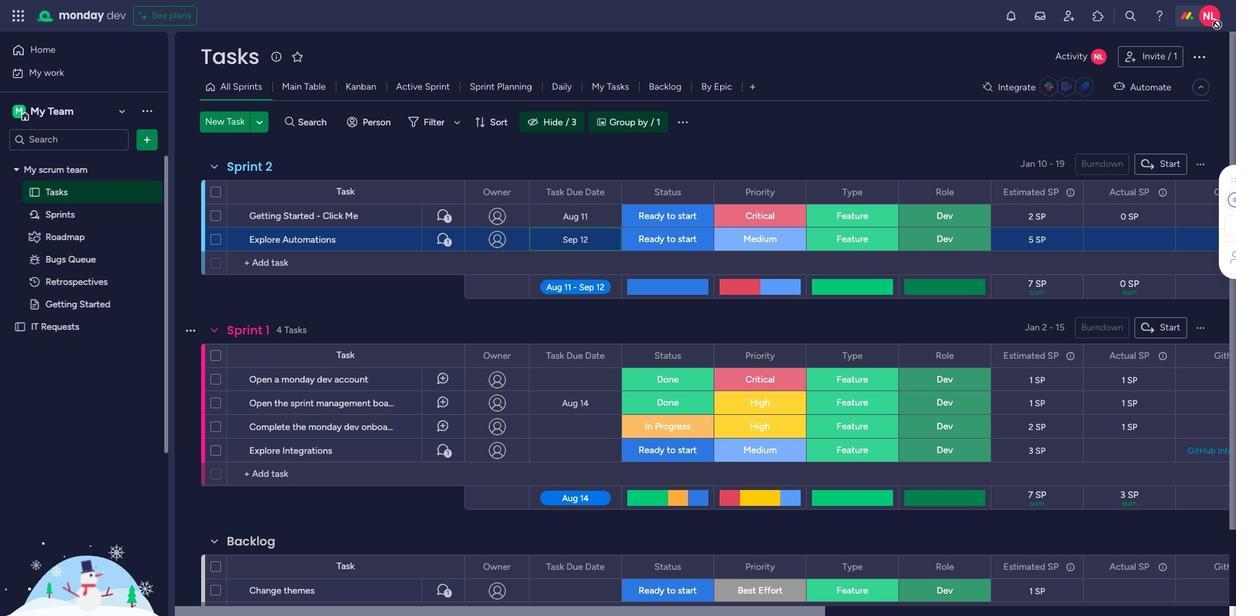 Task type: vqa. For each thing, say whether or not it's contained in the screenshot.
third My from the top of the page
no



Task type: describe. For each thing, give the bounding box(es) containing it.
my work image
[[12, 67, 24, 79]]

+ Add task text field
[[233, 466, 458, 482]]

1 vertical spatial menu image
[[1195, 159, 1206, 170]]

workspace image
[[13, 104, 26, 118]]

2 vertical spatial column information image
[[1158, 562, 1168, 572]]

lottie animation image
[[0, 483, 168, 616]]

angle down image
[[256, 117, 263, 127]]

arrow down image
[[449, 114, 465, 130]]

see plans image
[[139, 8, 151, 24]]

autopilot image
[[1114, 78, 1125, 95]]

1 vertical spatial column information image
[[1065, 351, 1076, 361]]

add view image
[[750, 82, 755, 92]]

+ Add task text field
[[233, 255, 458, 271]]

add to favorites image
[[291, 50, 304, 63]]

workspace options image
[[140, 104, 154, 118]]

apps image
[[1092, 9, 1105, 22]]

2 vertical spatial column information image
[[1065, 562, 1076, 572]]

invite members image
[[1063, 9, 1076, 22]]

noah lott image
[[1199, 5, 1220, 26]]

v2 search image
[[285, 115, 295, 129]]

caret down image
[[14, 165, 19, 174]]

dapulse integrations image
[[983, 82, 993, 92]]

0 vertical spatial menu image
[[676, 115, 689, 129]]



Task type: locate. For each thing, give the bounding box(es) containing it.
option
[[0, 158, 168, 160]]

workspace selection element
[[13, 103, 76, 120]]

public board image
[[28, 298, 41, 310], [14, 320, 26, 333]]

options image
[[511, 181, 520, 203], [1157, 181, 1166, 203], [511, 345, 520, 367], [603, 345, 612, 367], [695, 345, 704, 367], [788, 345, 797, 367], [972, 345, 981, 367], [183, 363, 194, 395], [183, 411, 194, 442], [183, 434, 194, 466], [695, 556, 704, 578]]

help image
[[1153, 9, 1166, 22]]

home image
[[12, 44, 25, 57]]

lottie animation element
[[0, 483, 168, 616]]

board activity image
[[1091, 49, 1107, 65]]

search everything image
[[1124, 9, 1137, 22]]

None field
[[197, 43, 263, 71], [224, 158, 276, 175], [480, 185, 514, 200], [543, 185, 608, 200], [651, 185, 685, 200], [742, 185, 778, 200], [839, 185, 866, 200], [932, 185, 957, 200], [1000, 185, 1062, 200], [1106, 185, 1153, 200], [1211, 185, 1236, 200], [224, 322, 273, 339], [480, 349, 514, 363], [543, 349, 608, 363], [651, 349, 685, 363], [742, 349, 778, 363], [839, 349, 866, 363], [932, 349, 957, 363], [1000, 349, 1062, 363], [1106, 349, 1153, 363], [1211, 349, 1236, 363], [224, 533, 279, 550], [480, 560, 514, 574], [543, 560, 608, 574], [651, 560, 685, 574], [742, 560, 778, 574], [839, 560, 866, 574], [932, 560, 957, 574], [1000, 560, 1062, 574], [1106, 560, 1153, 574], [1211, 560, 1236, 574], [197, 43, 263, 71], [224, 158, 276, 175], [480, 185, 514, 200], [543, 185, 608, 200], [651, 185, 685, 200], [742, 185, 778, 200], [839, 185, 866, 200], [932, 185, 957, 200], [1000, 185, 1062, 200], [1106, 185, 1153, 200], [1211, 185, 1236, 200], [224, 322, 273, 339], [480, 349, 514, 363], [543, 349, 608, 363], [651, 349, 685, 363], [742, 349, 778, 363], [839, 349, 866, 363], [932, 349, 957, 363], [1000, 349, 1062, 363], [1106, 349, 1153, 363], [1211, 349, 1236, 363], [224, 533, 279, 550], [480, 560, 514, 574], [543, 560, 608, 574], [651, 560, 685, 574], [742, 560, 778, 574], [839, 560, 866, 574], [932, 560, 957, 574], [1000, 560, 1062, 574], [1106, 560, 1153, 574], [1211, 560, 1236, 574]]

Search in workspace field
[[28, 132, 110, 147]]

public board image
[[28, 186, 41, 198]]

show board description image
[[269, 50, 284, 63]]

0 vertical spatial column information image
[[1158, 187, 1168, 198]]

0 horizontal spatial public board image
[[14, 320, 26, 333]]

notifications image
[[1005, 9, 1018, 22]]

select product image
[[12, 9, 25, 22]]

1 vertical spatial column information image
[[1158, 351, 1168, 361]]

0 vertical spatial public board image
[[28, 298, 41, 310]]

2 vertical spatial menu image
[[1195, 323, 1206, 333]]

list box
[[0, 156, 168, 516]]

menu image
[[676, 115, 689, 129], [1195, 159, 1206, 170], [1195, 323, 1206, 333]]

collapse board header image
[[1196, 82, 1206, 92]]

1 vertical spatial public board image
[[14, 320, 26, 333]]

Search field
[[295, 113, 334, 131]]

column information image
[[1158, 187, 1168, 198], [1065, 351, 1076, 361], [1158, 562, 1168, 572]]

1 horizontal spatial public board image
[[28, 298, 41, 310]]

options image
[[1191, 49, 1207, 65], [140, 133, 154, 146], [603, 181, 612, 203], [1065, 181, 1074, 203], [183, 200, 194, 231], [183, 223, 194, 255], [880, 345, 889, 367], [1065, 345, 1074, 367], [1157, 345, 1166, 367], [183, 387, 194, 419], [511, 556, 520, 578], [603, 556, 612, 578], [788, 556, 797, 578], [880, 556, 889, 578]]

column information image
[[1065, 187, 1076, 198], [1158, 351, 1168, 361], [1065, 562, 1076, 572]]

inbox image
[[1034, 9, 1047, 22]]

0 vertical spatial column information image
[[1065, 187, 1076, 198]]



